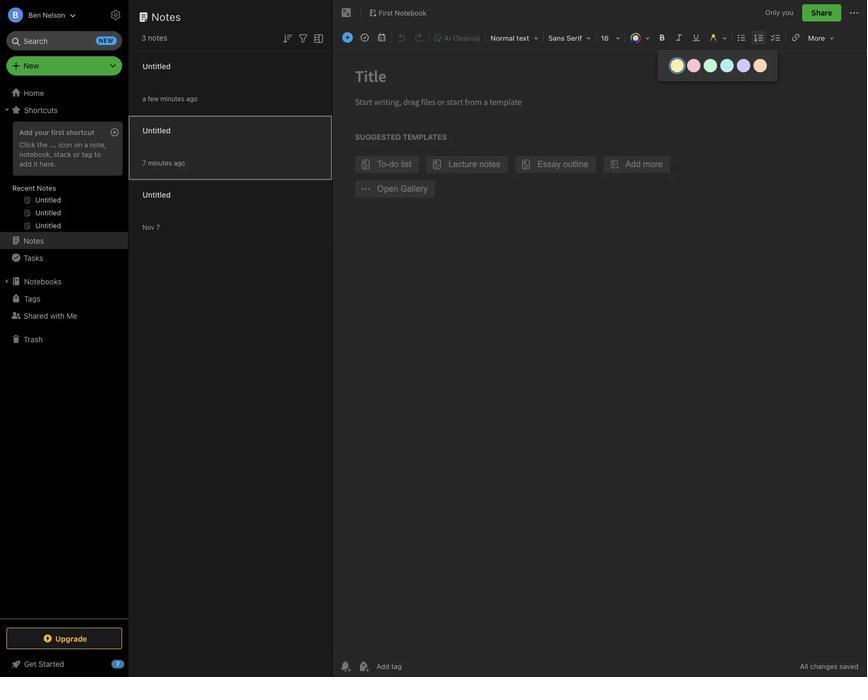 Task type: describe. For each thing, give the bounding box(es) containing it.
calendar event image
[[375, 30, 390, 45]]

More actions field
[[849, 4, 861, 21]]

click to collapse image
[[125, 658, 133, 671]]

0 vertical spatial minutes
[[161, 95, 185, 103]]

home
[[24, 88, 44, 97]]

insert link image
[[789, 30, 804, 45]]

or
[[73, 150, 80, 159]]

sans serif
[[549, 34, 583, 42]]

you
[[783, 8, 794, 17]]

shortcut
[[66, 128, 94, 137]]

upgrade
[[55, 634, 87, 643]]

sans
[[549, 34, 565, 42]]

the
[[37, 140, 48, 149]]

shortcuts
[[24, 105, 58, 114]]

Help and Learning task checklist field
[[0, 656, 129, 673]]

Note Editor text field
[[333, 51, 868, 656]]

share
[[812, 8, 833, 17]]

ben
[[28, 10, 41, 19]]

notebooks
[[24, 277, 62, 286]]

get started
[[24, 660, 64, 669]]

me
[[67, 311, 77, 320]]

note window element
[[333, 0, 868, 678]]

Heading level field
[[487, 30, 542, 46]]

add
[[19, 160, 32, 168]]

7 for 7 minutes ago
[[143, 159, 146, 167]]

Search text field
[[14, 31, 115, 50]]

Account field
[[0, 4, 76, 26]]

first notebook
[[379, 8, 427, 17]]

nelson
[[43, 10, 65, 19]]

tag
[[82, 150, 92, 159]]

only you
[[766, 8, 794, 17]]

text
[[517, 34, 530, 42]]

recent
[[12, 184, 35, 192]]

3
[[142, 33, 146, 42]]

tree containing home
[[0, 84, 129, 619]]

...
[[50, 140, 57, 149]]

nov 7
[[143, 223, 160, 231]]

3 untitled from the top
[[143, 190, 171, 199]]

task image
[[358, 30, 373, 45]]

1 horizontal spatial a
[[143, 95, 146, 103]]

home link
[[0, 84, 129, 101]]

started
[[39, 660, 64, 669]]

add tag image
[[358, 660, 370, 673]]

0 vertical spatial ago
[[186, 95, 198, 103]]

here.
[[40, 160, 56, 168]]

normal
[[491, 34, 515, 42]]

first
[[51, 128, 64, 137]]

notebook,
[[19, 150, 52, 159]]

1 vertical spatial notes
[[37, 184, 56, 192]]

Add filters field
[[297, 31, 310, 45]]

to
[[94, 150, 101, 159]]

expand notebooks image
[[3, 277, 11, 286]]

trash
[[24, 335, 43, 344]]

serif
[[567, 34, 583, 42]]

shared
[[24, 311, 48, 320]]

shared with me link
[[0, 307, 128, 324]]

more actions image
[[849, 6, 861, 19]]

more
[[809, 34, 826, 42]]

all changes saved
[[801, 663, 859, 671]]

3 notes
[[142, 33, 167, 42]]

new
[[24, 61, 39, 70]]

click
[[19, 140, 35, 149]]

View options field
[[310, 31, 325, 45]]

tasks
[[24, 253, 43, 262]]

on
[[74, 140, 82, 149]]

changes
[[811, 663, 838, 671]]

2 vertical spatial notes
[[24, 236, 44, 245]]

a inside icon on a note, notebook, stack or tag to add it here.
[[84, 140, 88, 149]]



Task type: locate. For each thing, give the bounding box(es) containing it.
trash link
[[0, 331, 128, 348]]

notes up tasks
[[24, 236, 44, 245]]

1 untitled from the top
[[143, 61, 171, 70]]

0 horizontal spatial a
[[84, 140, 88, 149]]

underline image
[[689, 30, 704, 45]]

bold image
[[655, 30, 670, 45]]

share button
[[803, 4, 842, 21]]

group
[[0, 118, 128, 236]]

Highlight field
[[705, 30, 731, 46]]

More field
[[805, 30, 838, 46]]

Insert field
[[340, 30, 356, 45]]

1 horizontal spatial ago
[[186, 95, 198, 103]]

Add tag field
[[376, 662, 456, 672]]

2 vertical spatial untitled
[[143, 190, 171, 199]]

Font color field
[[627, 30, 654, 46]]

nov
[[143, 223, 155, 231]]

few
[[148, 95, 159, 103]]

all
[[801, 663, 809, 671]]

bulleted list image
[[735, 30, 750, 45]]

7 inside the help and learning task checklist field
[[116, 661, 120, 668]]

2 untitled from the top
[[143, 126, 171, 135]]

ben nelson
[[28, 10, 65, 19]]

Sort options field
[[281, 31, 294, 45]]

untitled down notes
[[143, 61, 171, 70]]

Font size field
[[598, 30, 624, 46]]

icon on a note, notebook, stack or tag to add it here.
[[19, 140, 106, 168]]

1 horizontal spatial 7
[[143, 159, 146, 167]]

icon
[[59, 140, 72, 149]]

checklist image
[[769, 30, 784, 45]]

new
[[99, 37, 114, 44]]

tasks button
[[0, 249, 128, 266]]

add filters image
[[297, 32, 310, 45]]

group containing add your first shortcut
[[0, 118, 128, 236]]

7 for 7
[[116, 661, 120, 668]]

shared with me
[[24, 311, 77, 320]]

0 vertical spatial a
[[143, 95, 146, 103]]

shortcuts button
[[0, 101, 128, 118]]

untitled
[[143, 61, 171, 70], [143, 126, 171, 135], [143, 190, 171, 199]]

notes link
[[0, 232, 128, 249]]

stack
[[54, 150, 71, 159]]

group inside tree
[[0, 118, 128, 236]]

16
[[601, 34, 609, 42]]

expand note image
[[340, 6, 353, 19]]

1 vertical spatial 7
[[156, 223, 160, 231]]

a left few
[[143, 95, 146, 103]]

get
[[24, 660, 36, 669]]

notebook
[[395, 8, 427, 17]]

tags button
[[0, 290, 128, 307]]

0 horizontal spatial 7
[[116, 661, 120, 668]]

untitled for ago
[[143, 126, 171, 135]]

tree
[[0, 84, 129, 619]]

settings image
[[109, 9, 122, 21]]

notebooks link
[[0, 273, 128, 290]]

7 minutes ago
[[143, 159, 185, 167]]

Font family field
[[545, 30, 595, 46]]

add your first shortcut
[[19, 128, 94, 137]]

only
[[766, 8, 781, 17]]

minutes
[[161, 95, 185, 103], [148, 159, 172, 167]]

with
[[50, 311, 65, 320]]

a few minutes ago
[[143, 95, 198, 103]]

1 vertical spatial a
[[84, 140, 88, 149]]

tags
[[24, 294, 40, 303]]

add
[[19, 128, 33, 137]]

1 vertical spatial untitled
[[143, 126, 171, 135]]

it
[[33, 160, 38, 168]]

0 vertical spatial notes
[[152, 11, 181, 23]]

7
[[143, 159, 146, 167], [156, 223, 160, 231], [116, 661, 120, 668]]

saved
[[840, 663, 859, 671]]

your
[[34, 128, 49, 137]]

notes
[[148, 33, 167, 42]]

0 horizontal spatial ago
[[174, 159, 185, 167]]

click the ...
[[19, 140, 57, 149]]

new button
[[6, 56, 122, 76]]

numbered list image
[[752, 30, 767, 45]]

2 vertical spatial 7
[[116, 661, 120, 668]]

recent notes
[[12, 184, 56, 192]]

1 vertical spatial minutes
[[148, 159, 172, 167]]

1 vertical spatial ago
[[174, 159, 185, 167]]

first
[[379, 8, 393, 17]]

notes
[[152, 11, 181, 23], [37, 184, 56, 192], [24, 236, 44, 245]]

0 vertical spatial untitled
[[143, 61, 171, 70]]

untitled for minutes
[[143, 61, 171, 70]]

a
[[143, 95, 146, 103], [84, 140, 88, 149]]

upgrade button
[[6, 628, 122, 650]]

normal text
[[491, 34, 530, 42]]

notes up notes
[[152, 11, 181, 23]]

a right on on the top left of page
[[84, 140, 88, 149]]

first notebook button
[[366, 5, 431, 20]]

notes right recent
[[37, 184, 56, 192]]

ago
[[186, 95, 198, 103], [174, 159, 185, 167]]

italic image
[[672, 30, 687, 45]]

untitled down the 7 minutes ago on the top left
[[143, 190, 171, 199]]

note,
[[90, 140, 106, 149]]

untitled down few
[[143, 126, 171, 135]]

2 horizontal spatial 7
[[156, 223, 160, 231]]

new search field
[[14, 31, 117, 50]]

add a reminder image
[[339, 660, 352, 673]]

0 vertical spatial 7
[[143, 159, 146, 167]]



Task type: vqa. For each thing, say whether or not it's contained in the screenshot.
you
yes



